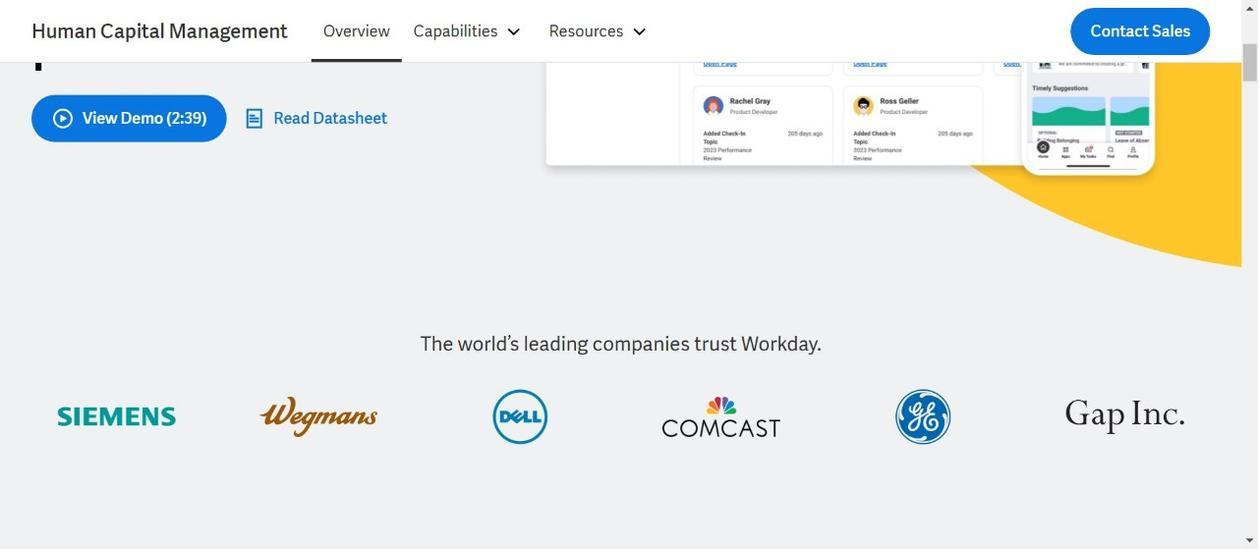 Task type: locate. For each thing, give the bounding box(es) containing it.
general electric international, inc. logo image
[[896, 390, 951, 445]]

list
[[312, 8, 1211, 55]]

menu
[[312, 8, 663, 55]]

screenshot from workday's manager insights hub showing career activity of employees. image
[[536, 0, 1165, 191]]



Task type: vqa. For each thing, say whether or not it's contained in the screenshot.
'General Electric International, Inc. logo'
yes



Task type: describe. For each thing, give the bounding box(es) containing it.
dell computer corporation logo image
[[493, 390, 548, 445]]

the gap inc logo image
[[1067, 390, 1185, 445]]

comcast (comcast cable communications management, llc) logo image
[[663, 390, 781, 445]]

wegmans food markets, inc. logo image
[[259, 390, 377, 445]]

siemens convergence creators holding gmbh logo image
[[58, 390, 176, 445]]



